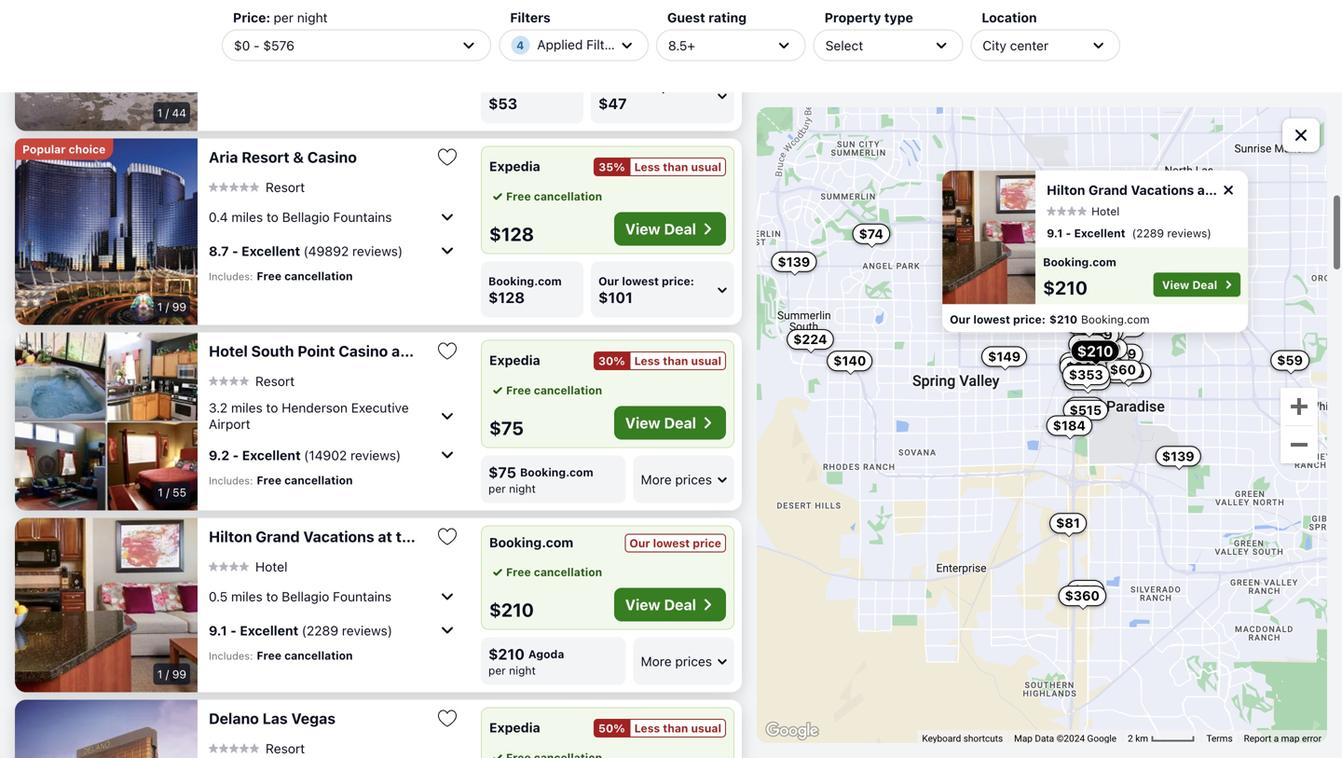 Task type: vqa. For each thing, say whether or not it's contained in the screenshot.
rightmost Marco
no



Task type: locate. For each thing, give the bounding box(es) containing it.
1 vertical spatial includes:
[[209, 475, 253, 487]]

&
[[293, 148, 304, 166]]

2 usual from the top
[[691, 354, 722, 367]]

$93
[[1072, 399, 1098, 415]]

$75
[[490, 417, 524, 439], [489, 463, 517, 481], [1074, 582, 1099, 598]]

1 horizontal spatial at
[[1198, 182, 1211, 198]]

at
[[1198, 182, 1211, 198], [378, 528, 392, 546]]

hotel left the south
[[209, 342, 248, 360]]

0 vertical spatial night
[[297, 10, 328, 25]]

1 1 / 99 from the top
[[157, 300, 187, 313]]

$224 button
[[787, 329, 834, 350]]

free cancellation for $128
[[506, 190, 603, 203]]

hilton grand vacations at the flamingo button
[[209, 527, 489, 546]]

1 includes: free cancellation from the top
[[209, 269, 353, 283]]

the
[[1214, 182, 1235, 198], [396, 528, 420, 546]]

1 vertical spatial $139 button
[[1156, 446, 1202, 467]]

(14902
[[304, 447, 347, 463]]

more prices
[[641, 472, 712, 487], [641, 653, 712, 669]]

casino inside button
[[308, 148, 357, 166]]

miles right 0.4
[[232, 209, 263, 225]]

includes: free cancellation for $210
[[209, 649, 353, 662]]

$128 button
[[1064, 364, 1109, 384]]

terms
[[1207, 733, 1233, 744]]

includes: free cancellation down 0.5 miles to bellagio fountains
[[209, 649, 353, 662]]

1 free cancellation from the top
[[506, 190, 603, 203]]

hilton inside button
[[209, 528, 252, 546]]

bellagio up 8.7 - excellent (49892 reviews)
[[282, 209, 330, 225]]

1 / 99 for $128
[[157, 300, 187, 313]]

resort button down 'delano las vegas' at the bottom left
[[209, 740, 305, 757]]

to up 8.7 - excellent (49892 reviews)
[[267, 209, 279, 225]]

0 vertical spatial price:
[[662, 81, 695, 94]]

per night
[[489, 482, 536, 495], [489, 664, 536, 677]]

0 horizontal spatial 9.1
[[209, 623, 227, 638]]

2 bellagio from the top
[[282, 209, 330, 225]]

view deal for $128
[[626, 220, 697, 238]]

select
[[826, 38, 864, 53]]

view up our lowest price: $101
[[626, 220, 661, 238]]

1 free cancellation button from the top
[[490, 188, 603, 205]]

0 vertical spatial fountains
[[333, 15, 392, 31]]

0 vertical spatial 9.1 - excellent (2289 reviews)
[[1047, 226, 1212, 239]]

view deal button right $138
[[1154, 273, 1241, 297]]

fountains down 'hilton grand vacations at the flamingo' button
[[333, 589, 392, 604]]

0 vertical spatial vacations
[[1132, 182, 1195, 198]]

2 1 / 99 from the top
[[157, 668, 187, 681]]

resort
[[242, 148, 290, 166], [266, 179, 305, 195], [256, 373, 295, 389], [266, 741, 305, 756]]

fountains inside 0.5 miles to bellagio fountains button
[[333, 589, 392, 604]]

2 km
[[1128, 733, 1151, 744]]

free cancellation button for $75
[[490, 382, 603, 399]]

1 fountains from the top
[[333, 15, 392, 31]]

hotel south point casino and spa, (las vegas, usa) image
[[15, 332, 198, 511]]

1 vertical spatial free cancellation
[[506, 384, 603, 397]]

0 horizontal spatial flamingo
[[423, 528, 489, 546]]

0 vertical spatial less
[[635, 160, 660, 173]]

2 than from the top
[[663, 354, 689, 367]]

more prices button up our lowest price
[[634, 456, 735, 503]]

3 includes: from the top
[[209, 650, 253, 662]]

our lowest price
[[630, 537, 722, 550]]

(2289 down 0.5 miles to bellagio fountains button
[[302, 623, 339, 638]]

$305 $151 $200 $60
[[1067, 323, 1137, 377]]

1 horizontal spatial filters
[[587, 37, 623, 52]]

casino for $75
[[339, 342, 388, 360]]

1 prices from the top
[[676, 472, 712, 487]]

1 includes: from the top
[[209, 270, 253, 283]]

$305 button
[[1076, 321, 1124, 342]]

than for $75
[[663, 354, 689, 367]]

/
[[166, 106, 169, 119], [166, 300, 169, 313], [166, 486, 170, 499], [166, 668, 169, 681]]

/ for $128
[[166, 300, 169, 313]]

includes: down 8.7
[[209, 270, 253, 283]]

than right 50%
[[663, 722, 689, 735]]

more up our lowest price
[[641, 472, 672, 487]]

cancellation down 0.5 miles to bellagio fountains button
[[285, 649, 353, 662]]

includes: free cancellation
[[209, 269, 353, 283], [209, 474, 353, 487], [209, 649, 353, 662]]

- right 8.7
[[232, 243, 238, 259]]

to for $210
[[266, 589, 278, 604]]

excellent down 0.5 miles to bellagio fountains
[[240, 623, 299, 638]]

1 vertical spatial includes: free cancellation
[[209, 474, 353, 487]]

night for $210
[[509, 664, 536, 677]]

view deal down 35% less than usual
[[626, 220, 697, 238]]

filters
[[510, 10, 551, 25], [587, 37, 623, 52]]

price: inside our lowest price: $101
[[662, 275, 695, 288]]

1 vertical spatial $53
[[489, 95, 518, 112]]

excellent for $75
[[242, 447, 301, 463]]

1 per night from the top
[[489, 482, 536, 495]]

0 horizontal spatial $229
[[1071, 372, 1105, 387]]

0 vertical spatial expedia
[[490, 159, 541, 174]]

includes: for $210
[[209, 650, 253, 662]]

1 / 44
[[157, 106, 187, 119]]

free cancellation up agoda
[[506, 566, 603, 579]]

las
[[263, 710, 288, 727]]

fountains inside 0.4 miles to bellagio fountains button
[[333, 209, 392, 225]]

aria resort & casino, (las vegas, usa) image
[[15, 138, 198, 325]]

1 horizontal spatial hotel button
[[1047, 205, 1120, 218]]

3 free cancellation button from the top
[[490, 564, 603, 580]]

0 vertical spatial casino
[[308, 148, 357, 166]]

filters up 4
[[510, 10, 551, 25]]

fountains up (49892
[[333, 209, 392, 225]]

- for 8.8
[[233, 49, 239, 65]]

0 vertical spatial more prices button
[[634, 456, 735, 503]]

to inside 3.2 miles to henderson executive airport
[[266, 400, 278, 415]]

reviews) for $128
[[352, 243, 403, 259]]

vacations up 0.5 miles to bellagio fountains button
[[303, 528, 375, 546]]

/ for $75
[[166, 486, 170, 499]]

fountains inside 0.9 miles to bellagio fountains button
[[333, 15, 392, 31]]

1 vertical spatial hotel
[[209, 342, 248, 360]]

free cancellation button down the 30%
[[490, 382, 603, 399]]

0 vertical spatial (2289
[[1133, 226, 1165, 239]]

1 vertical spatial (2289
[[302, 623, 339, 638]]

usual for $128
[[691, 160, 722, 173]]

prices for $75
[[676, 472, 712, 487]]

view deal button down the "30% less than usual"
[[614, 406, 726, 440]]

2 vertical spatial than
[[663, 722, 689, 735]]

free cancellation down the 30%
[[506, 384, 603, 397]]

than right 35%
[[663, 160, 689, 173]]

fountains
[[333, 15, 392, 31], [333, 209, 392, 225], [333, 589, 392, 604]]

hilton right hilton grand vacations at the flamingo image
[[1047, 182, 1086, 198]]

$95
[[1079, 367, 1105, 382]]

1 vertical spatial than
[[663, 354, 689, 367]]

our up $47
[[599, 81, 619, 94]]

bellagio inside 0.4 miles to bellagio fountains button
[[282, 209, 330, 225]]

3 less from the top
[[635, 722, 660, 735]]

prices up 50% less than usual
[[676, 653, 712, 669]]

4 to from the top
[[266, 589, 278, 604]]

1 vertical spatial more prices button
[[634, 637, 735, 685]]

casino left and
[[339, 342, 388, 360]]

$159
[[1081, 327, 1113, 342]]

1 vertical spatial resort button
[[209, 373, 295, 389]]

1 horizontal spatial grand
[[1089, 182, 1128, 198]]

2 vertical spatial free cancellation button
[[490, 564, 603, 580]]

2 vertical spatial usual
[[691, 722, 722, 735]]

price: up '$149'
[[1014, 313, 1046, 326]]

less for $128
[[635, 160, 660, 173]]

- right 8.8 at the left top
[[233, 49, 239, 65]]

view right $138
[[1163, 278, 1190, 291]]

lowest for $210
[[974, 313, 1011, 326]]

bellagio for $128
[[282, 209, 330, 225]]

9.1 - excellent (2289 reviews) up $138
[[1047, 226, 1212, 239]]

1 horizontal spatial $229
[[1106, 319, 1140, 334]]

hilton grand vacations at the flamingo image
[[943, 170, 1036, 304]]

0 vertical spatial per
[[274, 10, 294, 25]]

price
[[693, 537, 722, 550]]

less right 50%
[[635, 722, 660, 735]]

/ for $210
[[166, 668, 169, 681]]

0.4
[[209, 209, 228, 225]]

$53 inside hotels.com $53
[[489, 95, 518, 112]]

deal for $128
[[664, 220, 697, 238]]

$149 button
[[982, 346, 1028, 367]]

to inside button
[[266, 589, 278, 604]]

1 horizontal spatial 9.1 - excellent (2289 reviews)
[[1047, 226, 1212, 239]]

cancellation up agoda
[[534, 566, 603, 579]]

free cancellation button up agoda
[[490, 564, 603, 580]]

terms link
[[1207, 733, 1233, 744]]

resort down aria resort & casino
[[266, 179, 305, 195]]

more prices button up 50% less than usual
[[634, 637, 735, 685]]

$229 for the bottom $229 button
[[1071, 372, 1105, 387]]

$59
[[1278, 353, 1304, 368]]

2 free cancellation button from the top
[[490, 382, 603, 399]]

0 vertical spatial free cancellation button
[[490, 188, 603, 205]]

to left the henderson
[[266, 400, 278, 415]]

expedia down agoda
[[490, 720, 541, 735]]

usual down our lowest price: $101
[[691, 354, 722, 367]]

view for $210
[[626, 596, 661, 614]]

3 than from the top
[[663, 722, 689, 735]]

free cancellation button for $128
[[490, 188, 603, 205]]

aria
[[209, 148, 238, 166]]

1 / 55
[[158, 486, 187, 499]]

2 horizontal spatial hotel
[[1092, 205, 1120, 218]]

lowest
[[622, 81, 659, 94], [622, 275, 659, 288], [974, 313, 1011, 326], [653, 537, 690, 550]]

8.7 - excellent (49892 reviews)
[[209, 243, 403, 259]]

$160
[[1094, 291, 1127, 307]]

99 for $128
[[172, 300, 187, 313]]

0 vertical spatial hotel button
[[1047, 205, 1120, 218]]

resort inside button
[[242, 148, 290, 166]]

$149
[[988, 349, 1021, 364]]

free cancellation down 35%
[[506, 190, 603, 203]]

0 vertical spatial hilton
[[1047, 182, 1086, 198]]

1 vertical spatial per night
[[489, 664, 536, 677]]

deal down the "30% less than usual"
[[664, 414, 697, 432]]

guest
[[668, 10, 706, 25]]

lowest up '$149'
[[974, 313, 1011, 326]]

$151 button
[[1072, 332, 1115, 352]]

fountains up (14517
[[333, 15, 392, 31]]

miles inside 3.2 miles to henderson executive airport
[[231, 400, 263, 415]]

2 includes: free cancellation from the top
[[209, 474, 353, 487]]

0 vertical spatial $139 button
[[772, 252, 817, 272]]

view deal button for hilton grand vacations at the flamingo
[[614, 588, 726, 622]]

bellagio up 8.8 - excellent (14517 reviews)
[[282, 15, 330, 31]]

includes: for $128
[[209, 270, 253, 283]]

than right the 30%
[[663, 354, 689, 367]]

price: inside our lowest price: $47
[[662, 81, 695, 94]]

1 less from the top
[[635, 160, 660, 173]]

(2289 up $138
[[1133, 226, 1165, 239]]

lowest left price
[[653, 537, 690, 550]]

city center
[[983, 38, 1049, 53]]

0 horizontal spatial hilton grand vacations at the flamingo
[[209, 528, 489, 546]]

flamingo
[[1238, 182, 1297, 198], [423, 528, 489, 546]]

our for $210
[[950, 313, 971, 326]]

0 horizontal spatial the
[[396, 528, 420, 546]]

our up the $101
[[599, 275, 619, 288]]

1 vertical spatial flamingo
[[423, 528, 489, 546]]

cancellation down (14902 on the bottom of page
[[285, 474, 353, 487]]

our down hilton grand vacations at the flamingo image
[[950, 313, 971, 326]]

less right the 30%
[[635, 354, 660, 367]]

grand inside button
[[256, 528, 300, 546]]

hotel for the top hotel button
[[1092, 205, 1120, 218]]

0 vertical spatial more
[[641, 472, 672, 487]]

1 vertical spatial hilton
[[209, 528, 252, 546]]

map region
[[757, 107, 1328, 743]]

view deal
[[626, 26, 697, 44], [626, 220, 697, 238], [1163, 278, 1218, 291], [626, 414, 697, 432], [626, 596, 697, 614]]

fountains for $210
[[333, 589, 392, 604]]

$60 button
[[1104, 360, 1143, 380]]

9.1 down 0.5
[[209, 623, 227, 638]]

vacations inside button
[[303, 528, 375, 546]]

1 horizontal spatial flamingo
[[1238, 182, 1297, 198]]

expedia for $128
[[490, 159, 541, 174]]

9.1 right hilton grand vacations at the flamingo image
[[1047, 226, 1063, 239]]

0 vertical spatial filters
[[510, 10, 551, 25]]

report a map error
[[1245, 733, 1322, 744]]

usual for $75
[[691, 354, 722, 367]]

excellent for $210
[[240, 623, 299, 638]]

$203
[[1072, 316, 1106, 331]]

3 resort button from the top
[[209, 740, 305, 757]]

1 vertical spatial more prices
[[641, 653, 712, 669]]

night
[[297, 10, 328, 25], [509, 482, 536, 495], [509, 664, 536, 677]]

9.1 - excellent (2289 reviews) down 0.5 miles to bellagio fountains
[[209, 623, 393, 638]]

2 99 from the top
[[172, 668, 187, 681]]

0 vertical spatial resort button
[[209, 179, 305, 195]]

miles for $75
[[231, 400, 263, 415]]

1 vertical spatial grand
[[256, 528, 300, 546]]

1 vertical spatial 9.1 - excellent (2289 reviews)
[[209, 623, 393, 638]]

0 vertical spatial 1 / 99
[[157, 300, 187, 313]]

0 horizontal spatial filters
[[510, 10, 551, 25]]

1 vertical spatial expedia
[[490, 352, 541, 368]]

more prices up 50% less than usual
[[641, 653, 712, 669]]

resort button for delano
[[209, 740, 305, 757]]

0 vertical spatial more prices
[[641, 472, 712, 487]]

our lowest price: $47
[[599, 81, 695, 112]]

$60
[[1111, 362, 1137, 377]]

1 expedia from the top
[[490, 159, 541, 174]]

1 horizontal spatial the
[[1214, 182, 1235, 198]]

our for $47
[[599, 81, 619, 94]]

miles up airport
[[231, 400, 263, 415]]

usual left the google image
[[691, 722, 722, 735]]

2 expedia from the top
[[490, 352, 541, 368]]

per for $75
[[489, 482, 506, 495]]

casino for $128
[[308, 148, 357, 166]]

$128 for booking.com $128
[[489, 289, 525, 306]]

hotel inside button
[[256, 559, 288, 574]]

2 free cancellation from the top
[[506, 384, 603, 397]]

1 vertical spatial the
[[396, 528, 420, 546]]

2 to from the top
[[267, 209, 279, 225]]

to right 0.5
[[266, 589, 278, 604]]

$140 button
[[827, 351, 873, 371]]

view for $128
[[626, 220, 661, 238]]

1 horizontal spatial hilton grand vacations at the flamingo
[[1047, 182, 1297, 198]]

1 vertical spatial casino
[[339, 342, 388, 360]]

2 per night from the top
[[489, 664, 536, 677]]

more prices up our lowest price
[[641, 472, 712, 487]]

0 vertical spatial bellagio
[[282, 15, 330, 31]]

resort button down aria resort & casino
[[209, 179, 305, 195]]

includes: down 9.2 at the left of page
[[209, 475, 253, 487]]

$75 inside button
[[1074, 582, 1099, 598]]

1 vertical spatial free cancellation button
[[490, 382, 603, 399]]

1 vertical spatial more
[[641, 653, 672, 669]]

2 vertical spatial resort button
[[209, 740, 305, 757]]

resort button down the south
[[209, 373, 295, 389]]

our
[[599, 81, 619, 94], [599, 275, 619, 288], [950, 313, 971, 326], [630, 537, 651, 550]]

2 fountains from the top
[[333, 209, 392, 225]]

$229 for the top $229 button
[[1106, 319, 1140, 334]]

3 free cancellation from the top
[[506, 566, 603, 579]]

expedia
[[490, 159, 541, 174], [490, 352, 541, 368], [490, 720, 541, 735]]

2 more prices button from the top
[[634, 637, 735, 685]]

to for $128
[[267, 209, 279, 225]]

8.8 - excellent (14517 reviews)
[[209, 49, 399, 65]]

casino inside 'button'
[[339, 342, 388, 360]]

0 vertical spatial $229
[[1106, 319, 1140, 334]]

henderson
[[282, 400, 348, 415]]

1 vertical spatial $75
[[489, 463, 517, 481]]

at up 0.5 miles to bellagio fountains button
[[378, 528, 392, 546]]

0 vertical spatial usual
[[691, 160, 722, 173]]

1 for $128
[[157, 300, 163, 313]]

2 vertical spatial night
[[509, 664, 536, 677]]

1 vertical spatial prices
[[676, 653, 712, 669]]

resort down las
[[266, 741, 305, 756]]

99
[[172, 300, 187, 313], [172, 668, 187, 681]]

per night for $210
[[489, 664, 536, 677]]

1 vertical spatial filters
[[587, 37, 623, 52]]

expedia down hotels.com $53
[[490, 159, 541, 174]]

view down our lowest price
[[626, 596, 661, 614]]

$128 inside booking.com $128
[[489, 289, 525, 306]]

1 vertical spatial $229
[[1071, 372, 1105, 387]]

2 vertical spatial $53
[[1098, 350, 1124, 366]]

more for $210
[[641, 653, 672, 669]]

less
[[635, 160, 660, 173], [635, 354, 660, 367], [635, 722, 660, 735]]

miles right 0.5
[[231, 589, 263, 604]]

1 usual from the top
[[691, 160, 722, 173]]

0 vertical spatial per night
[[489, 482, 536, 495]]

excellent down airport
[[242, 447, 301, 463]]

2 includes: from the top
[[209, 475, 253, 487]]

excellent down 0.4 miles to bellagio fountains
[[242, 243, 300, 259]]

0 horizontal spatial hotel button
[[209, 558, 288, 575]]

price: down 8.5+ at top
[[662, 81, 695, 94]]

1 more prices button from the top
[[634, 456, 735, 503]]

0 vertical spatial prices
[[676, 472, 712, 487]]

2 more prices from the top
[[641, 653, 712, 669]]

expedia for $75
[[490, 352, 541, 368]]

1 for $210
[[157, 668, 163, 681]]

$249
[[1103, 346, 1137, 362]]

1 vertical spatial bellagio
[[282, 209, 330, 225]]

3.2 miles to henderson executive airport button
[[209, 396, 459, 436]]

resort button for hotel
[[209, 373, 295, 389]]

1 than from the top
[[663, 160, 689, 173]]

view deal button down 35% less than usual
[[614, 212, 726, 246]]

hilton grand vacations at the flamingo
[[1047, 182, 1297, 198], [209, 528, 489, 546]]

3 fountains from the top
[[333, 589, 392, 604]]

$93 button
[[1066, 397, 1105, 418]]

hotel up 0.5 miles to bellagio fountains
[[256, 559, 288, 574]]

1 more prices from the top
[[641, 472, 712, 487]]

1 horizontal spatial vacations
[[1132, 182, 1195, 198]]

hotel up $160
[[1092, 205, 1120, 218]]

miles inside button
[[231, 589, 263, 604]]

$179
[[1090, 341, 1122, 356]]

view deal button down our lowest price
[[614, 588, 726, 622]]

bellagio inside 0.5 miles to bellagio fountains button
[[282, 589, 329, 604]]

3 bellagio from the top
[[282, 589, 329, 604]]

booking.com
[[1044, 255, 1117, 268], [489, 275, 562, 288], [1082, 313, 1150, 326], [520, 466, 594, 479], [490, 535, 574, 550]]

more prices for $210
[[641, 653, 712, 669]]

expedia down booking.com $128
[[490, 352, 541, 368]]

$128 for $240 $128
[[1070, 366, 1103, 382]]

price: per night
[[233, 10, 328, 25]]

1 vertical spatial at
[[378, 528, 392, 546]]

$200 button
[[1060, 352, 1108, 373]]

0 horizontal spatial 9.1 - excellent (2289 reviews)
[[209, 623, 393, 638]]

more for $75
[[641, 472, 672, 487]]

at inside button
[[378, 528, 392, 546]]

our inside our lowest price: $101
[[599, 275, 619, 288]]

resort left &
[[242, 148, 290, 166]]

2 vertical spatial $75
[[1074, 582, 1099, 598]]

$128
[[490, 223, 534, 245], [489, 289, 525, 306], [1070, 366, 1103, 382]]

$75 button
[[1067, 580, 1105, 601]]

at left 'close' icon at the top right
[[1198, 182, 1211, 198]]

resort for 3rd resort button from the bottom
[[266, 179, 305, 195]]

view deal for $210
[[626, 596, 697, 614]]

view deal right $138
[[1163, 278, 1218, 291]]

hotel south point casino and spa button
[[209, 342, 450, 360]]

$322 button
[[1097, 300, 1144, 320]]

resort down the south
[[256, 373, 295, 389]]

$128 inside $240 $128
[[1070, 366, 1103, 382]]

free cancellation
[[506, 190, 603, 203], [506, 384, 603, 397], [506, 566, 603, 579]]

lowest up the $101
[[622, 275, 659, 288]]

view deal button for hotel south point casino and spa
[[614, 406, 726, 440]]

includes: for $75
[[209, 475, 253, 487]]

$89 button
[[1069, 334, 1108, 355]]

popular
[[22, 143, 66, 156]]

2 resort button from the top
[[209, 373, 295, 389]]

3 to from the top
[[266, 400, 278, 415]]

free cancellation button down 35%
[[490, 188, 603, 205]]

2 more from the top
[[641, 653, 672, 669]]

includes: free cancellation down 9.2 - excellent (14902 reviews)
[[209, 474, 353, 487]]

9.1 - excellent (2289 reviews)
[[1047, 226, 1212, 239], [209, 623, 393, 638]]

0.5 miles to bellagio fountains button
[[209, 581, 459, 611]]

applied
[[537, 37, 583, 52]]

$0
[[234, 38, 250, 53]]

fountains for $128
[[333, 209, 392, 225]]

0 horizontal spatial hilton
[[209, 528, 252, 546]]

south
[[251, 342, 294, 360]]

view deal down our lowest price
[[626, 596, 697, 614]]

0 horizontal spatial hotel
[[209, 342, 248, 360]]

1 vertical spatial per
[[489, 482, 506, 495]]

1 99 from the top
[[172, 300, 187, 313]]

deal down guest on the top of page
[[664, 26, 697, 44]]

$81 button
[[1050, 513, 1087, 534]]

1 vertical spatial 1 / 99
[[157, 668, 187, 681]]

hilton up 0.5
[[209, 528, 252, 546]]

deal down 35% less than usual
[[664, 220, 697, 238]]

1 horizontal spatial $139
[[1163, 448, 1195, 464]]

to up the $576
[[266, 15, 278, 31]]

2 less from the top
[[635, 354, 660, 367]]

hilton
[[1047, 182, 1086, 198], [209, 528, 252, 546]]

3 includes: free cancellation from the top
[[209, 649, 353, 662]]

lowest inside our lowest price: $101
[[622, 275, 659, 288]]

delano las vegas button
[[209, 709, 421, 728]]

1 vertical spatial night
[[509, 482, 536, 495]]

0 vertical spatial flamingo
[[1238, 182, 1297, 198]]

our inside our lowest price: $47
[[599, 81, 619, 94]]

1 more from the top
[[641, 472, 672, 487]]

3.2 miles to henderson executive airport
[[209, 400, 409, 432]]

reviews) for $75
[[351, 447, 401, 463]]

1 bellagio from the top
[[282, 15, 330, 31]]

miles
[[231, 15, 263, 31], [232, 209, 263, 225], [231, 400, 263, 415], [231, 589, 263, 604]]

hotel button up 0.5
[[209, 558, 288, 575]]

$576
[[263, 38, 295, 53]]

our left price
[[630, 537, 651, 550]]

2 vertical spatial free cancellation
[[506, 566, 603, 579]]

view deal down the "30% less than usual"
[[626, 414, 697, 432]]

0 horizontal spatial vacations
[[303, 528, 375, 546]]

lowest inside our lowest price: $47
[[622, 81, 659, 94]]

2 prices from the top
[[676, 653, 712, 669]]

- right 9.2 at the left of page
[[233, 447, 239, 463]]



Task type: describe. For each thing, give the bounding box(es) containing it.
0 vertical spatial $53
[[490, 29, 525, 51]]

$240 button
[[1060, 357, 1108, 377]]

9.2
[[209, 447, 230, 463]]

price:
[[233, 10, 271, 25]]

0.5
[[209, 589, 228, 604]]

$47
[[599, 95, 627, 112]]

1 to from the top
[[266, 15, 278, 31]]

hotels.com
[[489, 81, 553, 94]]

report a map error link
[[1245, 733, 1322, 744]]

55
[[173, 486, 187, 499]]

0 vertical spatial at
[[1198, 182, 1211, 198]]

report
[[1245, 733, 1272, 744]]

view deal button up our lowest price: $47
[[614, 18, 726, 52]]

$240 $128
[[1067, 359, 1103, 382]]

the inside button
[[396, 528, 420, 546]]

city
[[983, 38, 1007, 53]]

type
[[885, 10, 914, 25]]

delano las vegas, (las vegas, usa) image
[[15, 700, 198, 758]]

(49892
[[304, 243, 349, 259]]

- for 8.7
[[232, 243, 238, 259]]

excellent up $160
[[1075, 226, 1126, 239]]

$81
[[1057, 515, 1081, 531]]

applied filters
[[537, 37, 623, 52]]

3 expedia from the top
[[490, 720, 541, 735]]

$250
[[1083, 320, 1117, 336]]

error
[[1303, 733, 1322, 744]]

1 for $75
[[158, 486, 163, 499]]

$138 button
[[1104, 289, 1149, 309]]

includes: free cancellation for $75
[[209, 474, 353, 487]]

$184 button
[[1047, 415, 1093, 436]]

excellent down the price: per night
[[243, 49, 301, 65]]

2
[[1128, 733, 1134, 744]]

view left 8.5+ at top
[[626, 26, 661, 44]]

$159 button
[[1074, 325, 1120, 345]]

$250 button
[[1076, 318, 1123, 339]]

to for $75
[[266, 400, 278, 415]]

location
[[982, 10, 1037, 25]]

free cancellation button for $210
[[490, 564, 603, 580]]

our lowest price: $210 booking.com
[[950, 313, 1150, 326]]

close image
[[1221, 182, 1238, 198]]

$210 button
[[1071, 340, 1120, 362]]

0.9 miles to bellagio fountains button
[[209, 8, 459, 38]]

hotels.com $53
[[489, 81, 553, 112]]

view deal down guest on the top of page
[[626, 26, 697, 44]]

35%
[[599, 160, 625, 173]]

$151
[[1078, 334, 1108, 349]]

8.5+
[[669, 38, 696, 53]]

less for $75
[[635, 354, 660, 367]]

hilton grand vacations at the flamingo, (las vegas, usa) image
[[15, 518, 198, 692]]

delano las vegas
[[209, 710, 336, 727]]

cancellation down 35%
[[534, 190, 603, 203]]

$89
[[1076, 337, 1102, 352]]

than for $128
[[663, 160, 689, 173]]

free cancellation for $210
[[506, 566, 603, 579]]

resort for resort button associated with hotel
[[256, 373, 295, 389]]

0 horizontal spatial $139 button
[[772, 252, 817, 272]]

50%
[[599, 722, 625, 735]]

map
[[1015, 733, 1033, 744]]

1 horizontal spatial hilton
[[1047, 182, 1086, 198]]

0 vertical spatial $229 button
[[1099, 317, 1146, 337]]

prices for $210
[[676, 653, 712, 669]]

tuscany suites & casino, (las vegas, usa) image
[[15, 0, 198, 131]]

2 km button
[[1123, 730, 1202, 745]]

rating
[[709, 10, 747, 25]]

9.2 - excellent (14902 reviews)
[[209, 447, 401, 463]]

$210 inside $210 button
[[1078, 342, 1114, 360]]

keyboard
[[923, 733, 962, 744]]

$360
[[1066, 588, 1100, 603]]

$101
[[599, 289, 633, 306]]

free cancellation for $75
[[506, 384, 603, 397]]

- right $0
[[254, 38, 260, 53]]

flamingo inside button
[[423, 528, 489, 546]]

$53 button
[[1091, 348, 1130, 369]]

0 vertical spatial the
[[1214, 182, 1235, 198]]

35% less than usual
[[599, 160, 722, 173]]

$184
[[1053, 418, 1086, 433]]

$200
[[1067, 354, 1101, 370]]

miles for $210
[[231, 589, 263, 604]]

deal for $210
[[664, 596, 697, 614]]

- for 9.2
[[233, 447, 239, 463]]

0 vertical spatial $139
[[778, 254, 811, 269]]

lowest for $47
[[622, 81, 659, 94]]

8.8
[[209, 49, 230, 65]]

google image
[[762, 719, 823, 743]]

data
[[1035, 733, 1055, 744]]

per for $210
[[489, 664, 506, 677]]

and
[[392, 342, 419, 360]]

0 vertical spatial $75
[[490, 417, 524, 439]]

more prices button for $210
[[634, 637, 735, 685]]

deal for $75
[[664, 414, 697, 432]]

bellagio for $210
[[282, 589, 329, 604]]

hotel for the bottommost hotel button
[[256, 559, 288, 574]]

bellagio inside 0.9 miles to bellagio fountains button
[[282, 15, 330, 31]]

delano
[[209, 710, 259, 727]]

miles for $128
[[232, 209, 263, 225]]

2 vertical spatial price:
[[1014, 313, 1046, 326]]

99 for $210
[[172, 668, 187, 681]]

0 vertical spatial hilton grand vacations at the flamingo
[[1047, 182, 1297, 198]]

view deal for $75
[[626, 414, 697, 432]]

booking.com $128
[[489, 275, 562, 306]]

deal right $138
[[1193, 278, 1218, 291]]

50% less than usual
[[599, 722, 722, 735]]

0.9
[[209, 15, 228, 31]]

$138
[[1110, 291, 1143, 306]]

1 vertical spatial 9.1
[[209, 623, 227, 638]]

more prices button for $75
[[634, 456, 735, 503]]

more prices for $75
[[641, 472, 712, 487]]

1 horizontal spatial $139 button
[[1156, 446, 1202, 467]]

1 resort button from the top
[[209, 179, 305, 195]]

view deal button for aria resort & casino
[[614, 212, 726, 246]]

$160 button
[[1088, 289, 1133, 310]]

includes: free cancellation for $128
[[209, 269, 353, 283]]

cancellation down the 30%
[[534, 384, 603, 397]]

0 vertical spatial $128
[[490, 223, 534, 245]]

- right hilton grand vacations at the flamingo image
[[1066, 226, 1072, 239]]

keyboard shortcuts button
[[923, 732, 1004, 745]]

executive
[[351, 400, 409, 415]]

point
[[298, 342, 335, 360]]

$53 inside button
[[1098, 350, 1124, 366]]

$159 $89
[[1076, 327, 1113, 352]]

map data ©2024 google
[[1015, 733, 1117, 744]]

reviews) for $210
[[342, 623, 393, 638]]

view for $75
[[626, 414, 661, 432]]

miles up $0
[[231, 15, 263, 31]]

$74 button
[[853, 224, 891, 244]]

lowest for $101
[[622, 275, 659, 288]]

our lowest price: $101
[[599, 275, 695, 306]]

night for $75
[[509, 482, 536, 495]]

price: for $47
[[662, 81, 695, 94]]

$203 button
[[1065, 313, 1112, 334]]

$515
[[1070, 402, 1102, 418]]

cancellation down (49892
[[285, 269, 353, 283]]

(14517
[[305, 49, 345, 65]]

shortcuts
[[964, 733, 1004, 744]]

$305
[[1083, 323, 1117, 339]]

0.4 miles to bellagio fountains
[[209, 209, 392, 225]]

aria resort & casino button
[[209, 148, 421, 166]]

$224
[[794, 332, 828, 347]]

0.9 miles to bellagio fountains
[[209, 15, 392, 31]]

$353
[[1069, 367, 1104, 382]]

- for 9.1
[[231, 623, 237, 638]]

$209
[[1111, 365, 1146, 381]]

price: for $101
[[662, 275, 695, 288]]

$59 button
[[1271, 350, 1310, 371]]

excellent for $128
[[242, 243, 300, 259]]

1 vertical spatial $229 button
[[1064, 370, 1111, 390]]

1 vertical spatial $139
[[1163, 448, 1195, 464]]

$149 $353
[[988, 349, 1104, 382]]

1 vertical spatial hotel button
[[209, 558, 288, 575]]

$249 button
[[1096, 344, 1144, 364]]

property type
[[825, 10, 914, 25]]

0 vertical spatial grand
[[1089, 182, 1128, 198]]

hotel inside 'button'
[[209, 342, 248, 360]]

0 horizontal spatial (2289
[[302, 623, 339, 638]]

3 usual from the top
[[691, 722, 722, 735]]

1 horizontal spatial 9.1
[[1047, 226, 1063, 239]]

per night for $75
[[489, 482, 536, 495]]

resort for resort button related to delano
[[266, 741, 305, 756]]

1 / 99 for $210
[[157, 668, 187, 681]]

our for $101
[[599, 275, 619, 288]]

keyboard shortcuts
[[923, 733, 1004, 744]]



